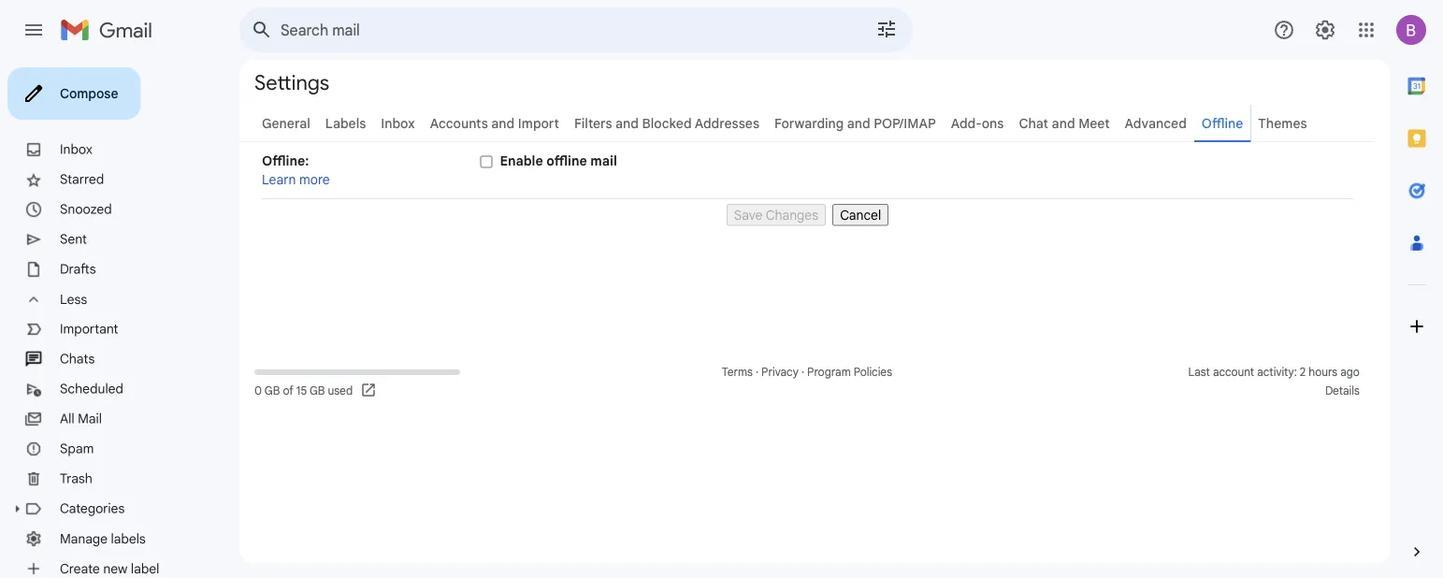 Task type: describe. For each thing, give the bounding box(es) containing it.
filters and blocked addresses
[[574, 115, 760, 131]]

gmail image
[[60, 11, 162, 49]]

all
[[60, 411, 74, 427]]

offline
[[547, 153, 587, 169]]

main menu image
[[22, 19, 45, 41]]

cancel button
[[833, 204, 889, 226]]

mail
[[591, 153, 617, 169]]

advanced link
[[1125, 115, 1187, 131]]

advanced
[[1125, 115, 1187, 131]]

inbox for the rightmost "inbox" link
[[381, 115, 415, 131]]

offline link
[[1202, 115, 1244, 131]]

pop/imap
[[874, 115, 936, 131]]

import
[[518, 115, 560, 131]]

support image
[[1273, 19, 1296, 41]]

filters and blocked addresses link
[[574, 115, 760, 131]]

policies
[[854, 365, 893, 379]]

search mail image
[[245, 13, 279, 47]]

changes
[[766, 207, 819, 223]]

blocked
[[642, 115, 692, 131]]

create
[[60, 561, 100, 577]]

important
[[60, 321, 118, 337]]

accounts
[[430, 115, 488, 131]]

terms
[[722, 365, 753, 379]]

trash
[[60, 471, 92, 487]]

advanced search options image
[[868, 10, 906, 48]]

program
[[808, 365, 851, 379]]

1 gb from the left
[[265, 384, 280, 398]]

important link
[[60, 321, 118, 337]]

addresses
[[695, 115, 760, 131]]

activity:
[[1258, 365, 1298, 379]]

last
[[1189, 365, 1211, 379]]

compose
[[60, 85, 118, 102]]

scheduled
[[60, 381, 123, 397]]

drafts link
[[60, 261, 96, 277]]

labels link
[[325, 115, 366, 131]]

sent
[[60, 231, 87, 247]]

categories link
[[60, 501, 125, 517]]

trash link
[[60, 471, 92, 487]]

label
[[131, 561, 159, 577]]

themes
[[1259, 115, 1308, 131]]

last account activity: 2 hours ago details
[[1189, 365, 1360, 398]]

add-
[[951, 115, 982, 131]]

and for accounts
[[492, 115, 515, 131]]

settings
[[255, 69, 329, 95]]

chats
[[60, 351, 95, 367]]

2 gb from the left
[[310, 384, 325, 398]]

create new label
[[60, 561, 159, 577]]

more
[[300, 171, 330, 188]]

navigation containing save changes
[[262, 199, 1354, 226]]

cancel
[[840, 207, 882, 223]]

1 horizontal spatial inbox link
[[381, 115, 415, 131]]

forwarding and pop/imap link
[[775, 115, 936, 131]]

general link
[[262, 115, 311, 131]]

enable
[[500, 153, 543, 169]]

add-ons
[[951, 115, 1004, 131]]

15
[[296, 384, 307, 398]]

save
[[734, 207, 763, 223]]

learn more link
[[262, 171, 330, 188]]

2 · from the left
[[802, 365, 805, 379]]

enable offline mail
[[500, 153, 617, 169]]

offline: learn more
[[262, 153, 330, 188]]

used
[[328, 384, 353, 398]]

starred link
[[60, 171, 104, 188]]

forwarding
[[775, 115, 844, 131]]

filters
[[574, 115, 612, 131]]

manage labels link
[[60, 531, 146, 547]]

categories
[[60, 501, 125, 517]]

details
[[1326, 384, 1360, 398]]



Task type: vqa. For each thing, say whether or not it's contained in the screenshot.
Cozy Zephyr's Cozy
no



Task type: locate. For each thing, give the bounding box(es) containing it.
manage labels
[[60, 531, 146, 547]]

tab list
[[1391, 60, 1444, 511]]

and for forwarding
[[848, 115, 871, 131]]

drafts
[[60, 261, 96, 277]]

4 and from the left
[[1052, 115, 1076, 131]]

spam link
[[60, 441, 94, 457]]

account
[[1214, 365, 1255, 379]]

1 horizontal spatial inbox
[[381, 115, 415, 131]]

and right chat on the right top of the page
[[1052, 115, 1076, 131]]

offline:
[[262, 153, 309, 169]]

save changes
[[734, 207, 819, 223]]

privacy link
[[762, 365, 799, 379]]

settings image
[[1315, 19, 1337, 41]]

all mail
[[60, 411, 102, 427]]

inbox link right labels
[[381, 115, 415, 131]]

1 vertical spatial inbox
[[60, 141, 93, 158]]

hours
[[1309, 365, 1338, 379]]

scheduled link
[[60, 381, 123, 397]]

snoozed link
[[60, 201, 112, 218]]

accounts and import
[[430, 115, 560, 131]]

follow link to manage storage image
[[360, 382, 379, 400]]

sent link
[[60, 231, 87, 247]]

of
[[283, 384, 294, 398]]

0 vertical spatial inbox
[[381, 115, 415, 131]]

·
[[756, 365, 759, 379], [802, 365, 805, 379]]

None search field
[[240, 7, 913, 52]]

spam
[[60, 441, 94, 457]]

1 horizontal spatial navigation
[[262, 199, 1354, 226]]

navigation containing compose
[[0, 60, 240, 578]]

labels
[[111, 531, 146, 547]]

new
[[103, 561, 128, 577]]

2
[[1300, 365, 1306, 379]]

terms link
[[722, 365, 753, 379]]

mail
[[78, 411, 102, 427]]

0 horizontal spatial navigation
[[0, 60, 240, 578]]

themes link
[[1259, 115, 1308, 131]]

offline
[[1202, 115, 1244, 131]]

0 horizontal spatial inbox link
[[60, 141, 93, 158]]

and left import
[[492, 115, 515, 131]]

less button
[[0, 284, 225, 314]]

chats link
[[60, 351, 95, 367]]

labels
[[325, 115, 366, 131]]

0
[[255, 384, 262, 398]]

and for filters
[[616, 115, 639, 131]]

compose button
[[7, 67, 141, 120]]

2 and from the left
[[616, 115, 639, 131]]

inbox for "inbox" link within the 'navigation'
[[60, 141, 93, 158]]

1 horizontal spatial gb
[[310, 384, 325, 398]]

ons
[[982, 115, 1004, 131]]

Enable offline mail checkbox
[[480, 156, 493, 168]]

0 horizontal spatial inbox
[[60, 141, 93, 158]]

navigation
[[0, 60, 240, 578], [262, 199, 1354, 226]]

create new label link
[[60, 561, 159, 577]]

meet
[[1079, 115, 1110, 131]]

0 vertical spatial inbox link
[[381, 115, 415, 131]]

add-ons link
[[951, 115, 1004, 131]]

inbox right labels
[[381, 115, 415, 131]]

footer containing terms
[[240, 363, 1376, 400]]

ago
[[1341, 365, 1360, 379]]

1 vertical spatial inbox link
[[60, 141, 93, 158]]

gb
[[265, 384, 280, 398], [310, 384, 325, 398]]

snoozed
[[60, 201, 112, 218]]

less
[[60, 291, 87, 308]]

inbox link inside 'navigation'
[[60, 141, 93, 158]]

and for chat
[[1052, 115, 1076, 131]]

general
[[262, 115, 311, 131]]

Search mail text field
[[281, 21, 823, 39]]

privacy
[[762, 365, 799, 379]]

0 horizontal spatial gb
[[265, 384, 280, 398]]

inbox
[[381, 115, 415, 131], [60, 141, 93, 158]]

forwarding and pop/imap
[[775, 115, 936, 131]]

chat and meet
[[1019, 115, 1110, 131]]

· right privacy link
[[802, 365, 805, 379]]

save changes button
[[727, 204, 826, 226]]

0 gb of 15 gb used
[[255, 384, 353, 398]]

manage
[[60, 531, 108, 547]]

1 horizontal spatial ·
[[802, 365, 805, 379]]

starred
[[60, 171, 104, 188]]

and
[[492, 115, 515, 131], [616, 115, 639, 131], [848, 115, 871, 131], [1052, 115, 1076, 131]]

details link
[[1326, 384, 1360, 398]]

chat
[[1019, 115, 1049, 131]]

and left 'pop/imap'
[[848, 115, 871, 131]]

inbox inside 'navigation'
[[60, 141, 93, 158]]

0 horizontal spatial ·
[[756, 365, 759, 379]]

inbox up starred 'link'
[[60, 141, 93, 158]]

terms · privacy · program policies
[[722, 365, 893, 379]]

1 and from the left
[[492, 115, 515, 131]]

inbox link
[[381, 115, 415, 131], [60, 141, 93, 158]]

inbox link up starred 'link'
[[60, 141, 93, 158]]

· right terms
[[756, 365, 759, 379]]

3 and from the left
[[848, 115, 871, 131]]

gb right 0
[[265, 384, 280, 398]]

footer
[[240, 363, 1376, 400]]

learn
[[262, 171, 296, 188]]

chat and meet link
[[1019, 115, 1110, 131]]

gb right 15
[[310, 384, 325, 398]]

accounts and import link
[[430, 115, 560, 131]]

program policies link
[[808, 365, 893, 379]]

and right filters
[[616, 115, 639, 131]]

1 · from the left
[[756, 365, 759, 379]]



